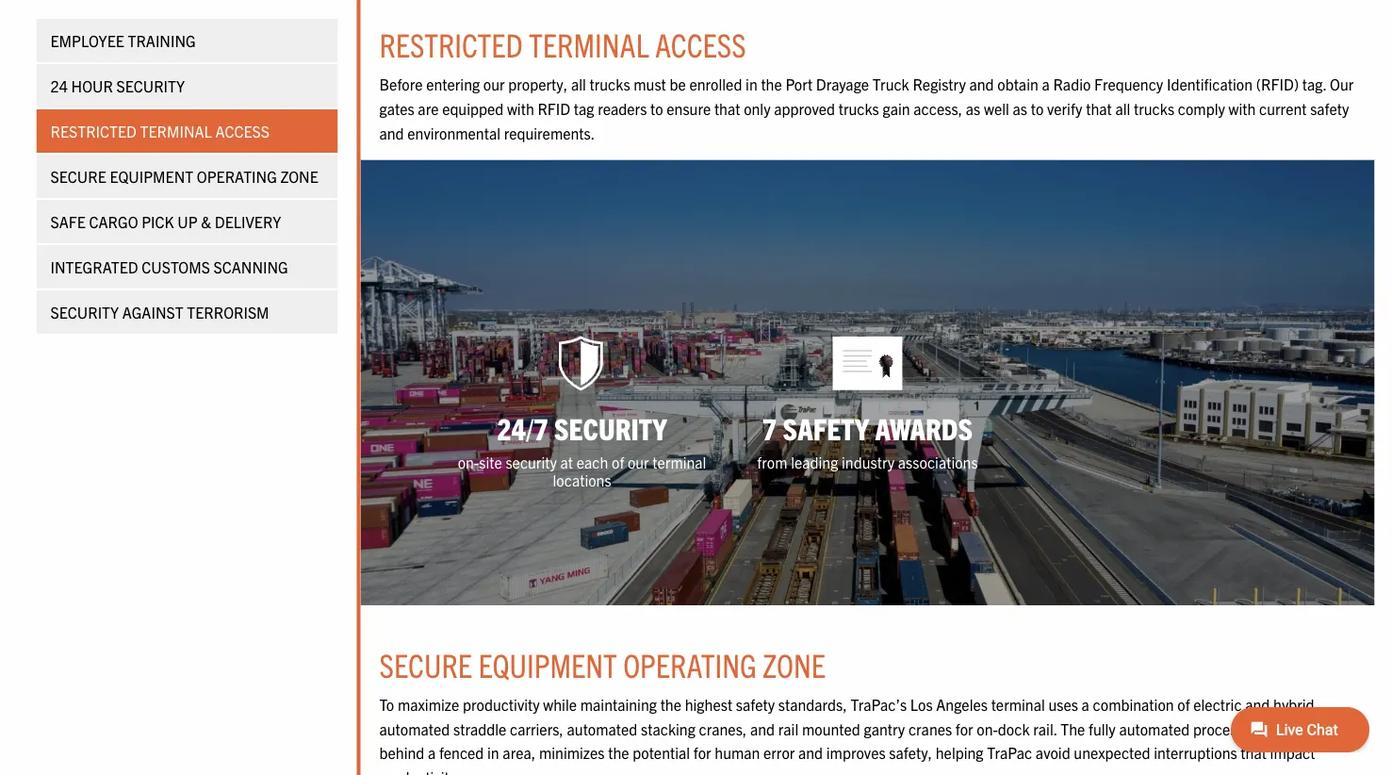Task type: describe. For each thing, give the bounding box(es) containing it.
ensure
[[667, 99, 711, 118]]

obtain
[[998, 75, 1039, 94]]

before
[[380, 75, 423, 94]]

our
[[1331, 75, 1355, 94]]

0 vertical spatial terminal
[[529, 24, 649, 64]]

on- inside the to maximize productivity while maintaining the highest safety standards, trapac's los angeles terminal uses a combination of electric and hybrid automated straddle carriers, automated stacking cranes, and rail mounted gantry cranes for on-dock rail. the fully automated process, which occurs behind a fenced in area, minimizes the potential for human error and improves safety, helping trapac avoid unexpected interruptions that impact productivity.
[[977, 719, 999, 738]]

security inside "link"
[[50, 303, 119, 322]]

cranes
[[909, 719, 953, 738]]

from
[[758, 452, 788, 471]]

1 vertical spatial all
[[1116, 99, 1131, 118]]

site
[[479, 452, 502, 471]]

los
[[911, 695, 933, 714]]

port
[[786, 75, 813, 94]]

0 horizontal spatial operating
[[197, 167, 277, 186]]

be
[[670, 75, 686, 94]]

productivity.
[[380, 767, 461, 775]]

in inside before entering our property, all trucks must be enrolled in the port drayage truck registry and obtain a radio frequency identification (rfid) tag. our gates are equipped with rfid tag readers to ensure that only approved trucks gain access, as well as to verify that all trucks comply with current safety and environmental requirements.
[[746, 75, 758, 94]]

up
[[178, 212, 198, 231]]

process,
[[1194, 719, 1249, 738]]

maximize
[[398, 695, 460, 714]]

and right error at right bottom
[[799, 743, 823, 762]]

approved
[[775, 99, 836, 118]]

safety inside the to maximize productivity while maintaining the highest safety standards, trapac's los angeles terminal uses a combination of electric and hybrid automated straddle carriers, automated stacking cranes, and rail mounted gantry cranes for on-dock rail. the fully automated process, which occurs behind a fenced in area, minimizes the potential for human error and improves safety, helping trapac avoid unexpected interruptions that impact productivity.
[[736, 695, 775, 714]]

associations
[[899, 452, 979, 471]]

2 as from the left
[[1013, 99, 1028, 118]]

secure equipment operating zone link
[[36, 155, 338, 198]]

customs
[[142, 257, 210, 276]]

impact
[[1271, 743, 1316, 762]]

straddle
[[454, 719, 507, 738]]

area,
[[503, 743, 536, 762]]

our inside 24/7 security on-site security at each of our terminal locations
[[628, 452, 649, 471]]

safety,
[[890, 743, 933, 762]]

24 hour security
[[50, 76, 185, 95]]

0 horizontal spatial trucks
[[590, 75, 631, 94]]

24/7 security on-site security at each of our terminal locations
[[458, 409, 707, 489]]

employee
[[50, 31, 124, 50]]

avoid
[[1036, 743, 1071, 762]]

0 vertical spatial secure
[[50, 167, 106, 186]]

fenced
[[439, 743, 484, 762]]

safety inside before entering our property, all trucks must be enrolled in the port drayage truck registry and obtain a radio frequency identification (rfid) tag. our gates are equipped with rfid tag readers to ensure that only approved trucks gain access, as well as to verify that all trucks comply with current safety and environmental requirements.
[[1311, 99, 1350, 118]]

readers
[[598, 99, 647, 118]]

2 horizontal spatial a
[[1082, 695, 1090, 714]]

fully
[[1089, 719, 1116, 738]]

gantry
[[864, 719, 906, 738]]

hybrid
[[1274, 695, 1315, 714]]

identification
[[1167, 75, 1253, 94]]

1 horizontal spatial access
[[655, 24, 747, 64]]

pick
[[142, 212, 174, 231]]

rail.
[[1034, 719, 1058, 738]]

&
[[201, 212, 211, 231]]

24
[[50, 76, 68, 95]]

integrated customs scanning link
[[36, 245, 338, 289]]

employee training link
[[36, 19, 338, 62]]

hour
[[71, 76, 113, 95]]

that inside the to maximize productivity while maintaining the highest safety standards, trapac's los angeles terminal uses a combination of electric and hybrid automated straddle carriers, automated stacking cranes, and rail mounted gantry cranes for on-dock rail. the fully automated process, which occurs behind a fenced in area, minimizes the potential for human error and improves safety, helping trapac avoid unexpected interruptions that impact productivity.
[[1241, 743, 1267, 762]]

safe cargo pick up & delivery
[[50, 212, 281, 231]]

behind
[[380, 743, 425, 762]]

human
[[715, 743, 760, 762]]

training
[[128, 31, 196, 50]]

delivery
[[215, 212, 281, 231]]

helping
[[936, 743, 984, 762]]

security
[[506, 452, 557, 471]]

1 vertical spatial equipment
[[478, 644, 618, 684]]

0 horizontal spatial equipment
[[110, 167, 193, 186]]

awards
[[876, 409, 973, 446]]

0 vertical spatial security
[[116, 76, 185, 95]]

1 horizontal spatial secure
[[380, 644, 473, 684]]

truck
[[873, 75, 910, 94]]

entering
[[426, 75, 480, 94]]

security inside 24/7 security on-site security at each of our terminal locations
[[555, 409, 668, 446]]

of inside the to maximize productivity while maintaining the highest safety standards, trapac's los angeles terminal uses a combination of electric and hybrid automated straddle carriers, automated stacking cranes, and rail mounted gantry cranes for on-dock rail. the fully automated process, which occurs behind a fenced in area, minimizes the potential for human error and improves safety, helping trapac avoid unexpected interruptions that impact productivity.
[[1178, 695, 1191, 714]]

security against terrorism
[[50, 303, 269, 322]]

are
[[418, 99, 439, 118]]

requirements.
[[504, 123, 595, 142]]

2 automated from the left
[[567, 719, 638, 738]]

mounted
[[802, 719, 861, 738]]

1 horizontal spatial trucks
[[839, 99, 880, 118]]

0 horizontal spatial terminal
[[140, 122, 212, 141]]

improves
[[827, 743, 886, 762]]

carriers,
[[510, 719, 564, 738]]

environmental
[[408, 123, 501, 142]]

unexpected
[[1074, 743, 1151, 762]]

the
[[1061, 719, 1086, 738]]

locations
[[553, 471, 612, 489]]

safe cargo pick up & delivery link
[[36, 200, 338, 243]]

7
[[763, 409, 777, 446]]

1 horizontal spatial restricted
[[380, 24, 523, 64]]

tag.
[[1303, 75, 1327, 94]]

2 with from the left
[[1229, 99, 1257, 118]]

safety
[[783, 409, 870, 446]]

drayage
[[816, 75, 870, 94]]

1 vertical spatial access
[[216, 122, 270, 141]]

while
[[544, 695, 577, 714]]

minimizes
[[539, 743, 605, 762]]

3 automated from the left
[[1120, 719, 1190, 738]]

0 horizontal spatial the
[[608, 743, 630, 762]]

1 vertical spatial secure equipment operating zone
[[380, 644, 826, 684]]

on- inside 24/7 security on-site security at each of our terminal locations
[[458, 452, 479, 471]]

electric
[[1194, 695, 1243, 714]]



Task type: vqa. For each thing, say whether or not it's contained in the screenshot.
24 Hour Security link
yes



Task type: locate. For each thing, give the bounding box(es) containing it.
0 vertical spatial on-
[[458, 452, 479, 471]]

safety
[[1311, 99, 1350, 118], [736, 695, 775, 714]]

security up each
[[555, 409, 668, 446]]

0 horizontal spatial for
[[694, 743, 712, 762]]

all up tag
[[571, 75, 586, 94]]

0 vertical spatial the
[[761, 75, 783, 94]]

0 horizontal spatial with
[[507, 99, 535, 118]]

and down gates
[[380, 123, 404, 142]]

a
[[1043, 75, 1050, 94], [1082, 695, 1090, 714], [428, 743, 436, 762]]

rail
[[779, 719, 799, 738]]

0 vertical spatial access
[[655, 24, 747, 64]]

scanning
[[214, 257, 288, 276]]

1 horizontal spatial terminal
[[529, 24, 649, 64]]

trapac
[[988, 743, 1033, 762]]

1 horizontal spatial of
[[1178, 695, 1191, 714]]

restricted down hour
[[50, 122, 137, 141]]

safe
[[50, 212, 86, 231]]

tag
[[574, 99, 595, 118]]

7 safety awards from leading industry associations
[[758, 409, 979, 471]]

2 to from the left
[[1031, 99, 1044, 118]]

the up stacking
[[661, 695, 682, 714]]

the
[[761, 75, 783, 94], [661, 695, 682, 714], [608, 743, 630, 762]]

trucks down the drayage at the right top
[[839, 99, 880, 118]]

the left potential
[[608, 743, 630, 762]]

that down enrolled
[[715, 99, 741, 118]]

0 horizontal spatial in
[[488, 743, 500, 762]]

1 vertical spatial the
[[661, 695, 682, 714]]

integrated
[[50, 257, 138, 276]]

error
[[764, 743, 795, 762]]

1 horizontal spatial terminal
[[992, 695, 1046, 714]]

terminal up secure equipment operating zone link
[[140, 122, 212, 141]]

0 horizontal spatial on-
[[458, 452, 479, 471]]

our inside before entering our property, all trucks must be enrolled in the port drayage truck registry and obtain a radio frequency identification (rfid) tag. our gates are equipped with rfid tag readers to ensure that only approved trucks gain access, as well as to verify that all trucks comply with current safety and environmental requirements.
[[484, 75, 505, 94]]

1 horizontal spatial a
[[1043, 75, 1050, 94]]

1 vertical spatial a
[[1082, 695, 1090, 714]]

of right each
[[612, 452, 625, 471]]

1 vertical spatial our
[[628, 452, 649, 471]]

with down property,
[[507, 99, 535, 118]]

1 with from the left
[[507, 99, 535, 118]]

of left "electric"
[[1178, 695, 1191, 714]]

automated down maintaining at the left of the page
[[567, 719, 638, 738]]

terminal up tag
[[529, 24, 649, 64]]

0 horizontal spatial to
[[651, 99, 664, 118]]

1 horizontal spatial to
[[1031, 99, 1044, 118]]

1 vertical spatial for
[[694, 743, 712, 762]]

access down 24 hour security link
[[216, 122, 270, 141]]

highest
[[685, 695, 733, 714]]

in up only
[[746, 75, 758, 94]]

and up well
[[970, 75, 995, 94]]

0 vertical spatial in
[[746, 75, 758, 94]]

as
[[966, 99, 981, 118], [1013, 99, 1028, 118]]

1 horizontal spatial equipment
[[478, 644, 618, 684]]

restricted terminal access link
[[36, 109, 338, 153]]

0 vertical spatial restricted
[[380, 24, 523, 64]]

1 horizontal spatial all
[[1116, 99, 1131, 118]]

1 vertical spatial in
[[488, 743, 500, 762]]

1 as from the left
[[966, 99, 981, 118]]

that
[[715, 99, 741, 118], [1087, 99, 1113, 118], [1241, 743, 1267, 762]]

gain
[[883, 99, 911, 118]]

restricted
[[380, 24, 523, 64], [50, 122, 137, 141]]

terminal up dock
[[992, 695, 1046, 714]]

automated down combination
[[1120, 719, 1190, 738]]

stacking
[[641, 719, 696, 738]]

0 horizontal spatial secure equipment operating zone
[[50, 167, 319, 186]]

automated up behind
[[380, 719, 450, 738]]

interruptions
[[1155, 743, 1238, 762]]

0 horizontal spatial terminal
[[653, 452, 707, 471]]

0 vertical spatial operating
[[197, 167, 277, 186]]

0 horizontal spatial access
[[216, 122, 270, 141]]

secure equipment operating zone down "restricted terminal access" link
[[50, 167, 319, 186]]

trucks
[[590, 75, 631, 94], [839, 99, 880, 118], [1135, 99, 1175, 118]]

security down training
[[116, 76, 185, 95]]

0 horizontal spatial all
[[571, 75, 586, 94]]

1 automated from the left
[[380, 719, 450, 738]]

our up 'equipped'
[[484, 75, 505, 94]]

0 horizontal spatial of
[[612, 452, 625, 471]]

a right uses
[[1082, 695, 1090, 714]]

cargo
[[89, 212, 138, 231]]

trucks down frequency
[[1135, 99, 1175, 118]]

the inside before entering our property, all trucks must be enrolled in the port drayage truck registry and obtain a radio frequency identification (rfid) tag. our gates are equipped with rfid tag readers to ensure that only approved trucks gain access, as well as to verify that all trucks comply with current safety and environmental requirements.
[[761, 75, 783, 94]]

safety down our
[[1311, 99, 1350, 118]]

in left area,
[[488, 743, 500, 762]]

2 horizontal spatial the
[[761, 75, 783, 94]]

1 vertical spatial terminal
[[140, 122, 212, 141]]

which
[[1252, 719, 1291, 738]]

secure up safe
[[50, 167, 106, 186]]

the left port
[[761, 75, 783, 94]]

0 vertical spatial terminal
[[653, 452, 707, 471]]

gates
[[380, 99, 415, 118]]

1 vertical spatial safety
[[736, 695, 775, 714]]

1 vertical spatial terminal
[[992, 695, 1046, 714]]

and left rail
[[751, 719, 775, 738]]

1 horizontal spatial zone
[[763, 644, 826, 684]]

safety up cranes, at the right bottom of the page
[[736, 695, 775, 714]]

angeles
[[937, 695, 988, 714]]

terminal inside 24/7 security on-site security at each of our terminal locations
[[653, 452, 707, 471]]

1 horizontal spatial automated
[[567, 719, 638, 738]]

equipment
[[110, 167, 193, 186], [478, 644, 618, 684]]

terminal
[[653, 452, 707, 471], [992, 695, 1046, 714]]

1 vertical spatial zone
[[763, 644, 826, 684]]

radio
[[1054, 75, 1091, 94]]

0 vertical spatial secure equipment operating zone
[[50, 167, 319, 186]]

of inside 24/7 security on-site security at each of our terminal locations
[[612, 452, 625, 471]]

all down frequency
[[1116, 99, 1131, 118]]

as right well
[[1013, 99, 1028, 118]]

2 vertical spatial a
[[428, 743, 436, 762]]

equipped
[[442, 99, 504, 118]]

access,
[[914, 99, 963, 118]]

2 vertical spatial the
[[608, 743, 630, 762]]

on- up trapac
[[977, 719, 999, 738]]

all
[[571, 75, 586, 94], [1116, 99, 1131, 118]]

2 horizontal spatial trucks
[[1135, 99, 1175, 118]]

in inside the to maximize productivity while maintaining the highest safety standards, trapac's los angeles terminal uses a combination of electric and hybrid automated straddle carriers, automated stacking cranes, and rail mounted gantry cranes for on-dock rail. the fully automated process, which occurs behind a fenced in area, minimizes the potential for human error and improves safety, helping trapac avoid unexpected interruptions that impact productivity.
[[488, 743, 500, 762]]

verify
[[1048, 99, 1083, 118]]

terrorism
[[187, 303, 269, 322]]

1 horizontal spatial safety
[[1311, 99, 1350, 118]]

dock
[[999, 719, 1030, 738]]

0 horizontal spatial secure
[[50, 167, 106, 186]]

0 horizontal spatial automated
[[380, 719, 450, 738]]

access up enrolled
[[655, 24, 747, 64]]

property,
[[509, 75, 568, 94]]

as left well
[[966, 99, 981, 118]]

terminal right each
[[653, 452, 707, 471]]

our
[[484, 75, 505, 94], [628, 452, 649, 471]]

enrolled
[[690, 75, 743, 94]]

1 horizontal spatial on-
[[977, 719, 999, 738]]

a left radio
[[1043, 75, 1050, 94]]

trucks up the readers
[[590, 75, 631, 94]]

0 vertical spatial safety
[[1311, 99, 1350, 118]]

0 horizontal spatial a
[[428, 743, 436, 762]]

0 vertical spatial restricted terminal access
[[380, 24, 747, 64]]

0 vertical spatial of
[[612, 452, 625, 471]]

registry
[[913, 75, 966, 94]]

rfid
[[538, 99, 571, 118]]

1 vertical spatial operating
[[624, 644, 757, 684]]

restricted up entering
[[380, 24, 523, 64]]

2 horizontal spatial automated
[[1120, 719, 1190, 738]]

with down identification
[[1229, 99, 1257, 118]]

1 horizontal spatial operating
[[624, 644, 757, 684]]

0 horizontal spatial that
[[715, 99, 741, 118]]

24 hour security link
[[36, 64, 338, 108]]

1 vertical spatial secure
[[380, 644, 473, 684]]

equipment up the while
[[478, 644, 618, 684]]

terminal inside the to maximize productivity while maintaining the highest safety standards, trapac's los angeles terminal uses a combination of electric and hybrid automated straddle carriers, automated stacking cranes, and rail mounted gantry cranes for on-dock rail. the fully automated process, which occurs behind a fenced in area, minimizes the potential for human error and improves safety, helping trapac avoid unexpected interruptions that impact productivity.
[[992, 695, 1046, 714]]

1 vertical spatial restricted terminal access
[[50, 122, 270, 141]]

0 vertical spatial our
[[484, 75, 505, 94]]

secure up 'maximize'
[[380, 644, 473, 684]]

1 to from the left
[[651, 99, 664, 118]]

zone
[[281, 167, 319, 186], [763, 644, 826, 684]]

terminal
[[529, 24, 649, 64], [140, 122, 212, 141]]

employee training
[[50, 31, 196, 50]]

1 horizontal spatial restricted terminal access
[[380, 24, 747, 64]]

occurs
[[1294, 719, 1338, 738]]

security against terrorism link
[[36, 290, 338, 334]]

uses
[[1049, 695, 1079, 714]]

1 vertical spatial of
[[1178, 695, 1191, 714]]

1 horizontal spatial secure equipment operating zone
[[380, 644, 826, 684]]

1 horizontal spatial that
[[1087, 99, 1113, 118]]

0 vertical spatial a
[[1043, 75, 1050, 94]]

0 horizontal spatial restricted terminal access
[[50, 122, 270, 141]]

0 vertical spatial all
[[571, 75, 586, 94]]

1 horizontal spatial with
[[1229, 99, 1257, 118]]

standards,
[[779, 695, 848, 714]]

1 vertical spatial security
[[50, 303, 119, 322]]

must
[[634, 75, 667, 94]]

for down angeles
[[956, 719, 974, 738]]

access
[[655, 24, 747, 64], [216, 122, 270, 141]]

0 horizontal spatial zone
[[281, 167, 319, 186]]

0 horizontal spatial safety
[[736, 695, 775, 714]]

1 horizontal spatial our
[[628, 452, 649, 471]]

restricted terminal access up property,
[[380, 24, 747, 64]]

1 vertical spatial on-
[[977, 719, 999, 738]]

cranes,
[[699, 719, 747, 738]]

our right each
[[628, 452, 649, 471]]

combination
[[1094, 695, 1175, 714]]

0 vertical spatial zone
[[281, 167, 319, 186]]

current
[[1260, 99, 1308, 118]]

automated
[[380, 719, 450, 738], [567, 719, 638, 738], [1120, 719, 1190, 738]]

only
[[744, 99, 771, 118]]

operating up delivery
[[197, 167, 277, 186]]

to down must
[[651, 99, 664, 118]]

1 horizontal spatial in
[[746, 75, 758, 94]]

to left verify
[[1031, 99, 1044, 118]]

that right verify
[[1087, 99, 1113, 118]]

restricted terminal access up secure equipment operating zone link
[[50, 122, 270, 141]]

security
[[116, 76, 185, 95], [50, 303, 119, 322], [555, 409, 668, 446]]

security down integrated
[[50, 303, 119, 322]]

a inside before entering our property, all trucks must be enrolled in the port drayage truck registry and obtain a radio frequency identification (rfid) tag. our gates are equipped with rfid tag readers to ensure that only approved trucks gain access, as well as to verify that all trucks comply with current safety and environmental requirements.
[[1043, 75, 1050, 94]]

potential
[[633, 743, 690, 762]]

0 vertical spatial for
[[956, 719, 974, 738]]

at
[[561, 452, 573, 471]]

for down cranes, at the right bottom of the page
[[694, 743, 712, 762]]

1 vertical spatial restricted
[[50, 122, 137, 141]]

1 horizontal spatial as
[[1013, 99, 1028, 118]]

1 horizontal spatial the
[[661, 695, 682, 714]]

0 horizontal spatial our
[[484, 75, 505, 94]]

a up productivity.
[[428, 743, 436, 762]]

before entering our property, all trucks must be enrolled in the port drayage truck registry and obtain a radio frequency identification (rfid) tag. our gates are equipped with rfid tag readers to ensure that only approved trucks gain access, as well as to verify that all trucks comply with current safety and environmental requirements.
[[380, 75, 1355, 142]]

zone up delivery
[[281, 167, 319, 186]]

trapac's
[[851, 695, 907, 714]]

24/7
[[497, 409, 549, 446]]

and up which
[[1246, 695, 1271, 714]]

to
[[380, 695, 394, 714]]

0 horizontal spatial as
[[966, 99, 981, 118]]

secure equipment operating zone up maintaining at the left of the page
[[380, 644, 826, 684]]

2 horizontal spatial that
[[1241, 743, 1267, 762]]

each
[[577, 452, 609, 471]]

zone up standards,
[[763, 644, 826, 684]]

operating up highest
[[624, 644, 757, 684]]

on- left security
[[458, 452, 479, 471]]

2 vertical spatial security
[[555, 409, 668, 446]]

well
[[985, 99, 1010, 118]]

that down which
[[1241, 743, 1267, 762]]

0 vertical spatial equipment
[[110, 167, 193, 186]]

against
[[122, 303, 184, 322]]

0 horizontal spatial restricted
[[50, 122, 137, 141]]

1 horizontal spatial for
[[956, 719, 974, 738]]

leading
[[791, 452, 839, 471]]

equipment up pick
[[110, 167, 193, 186]]



